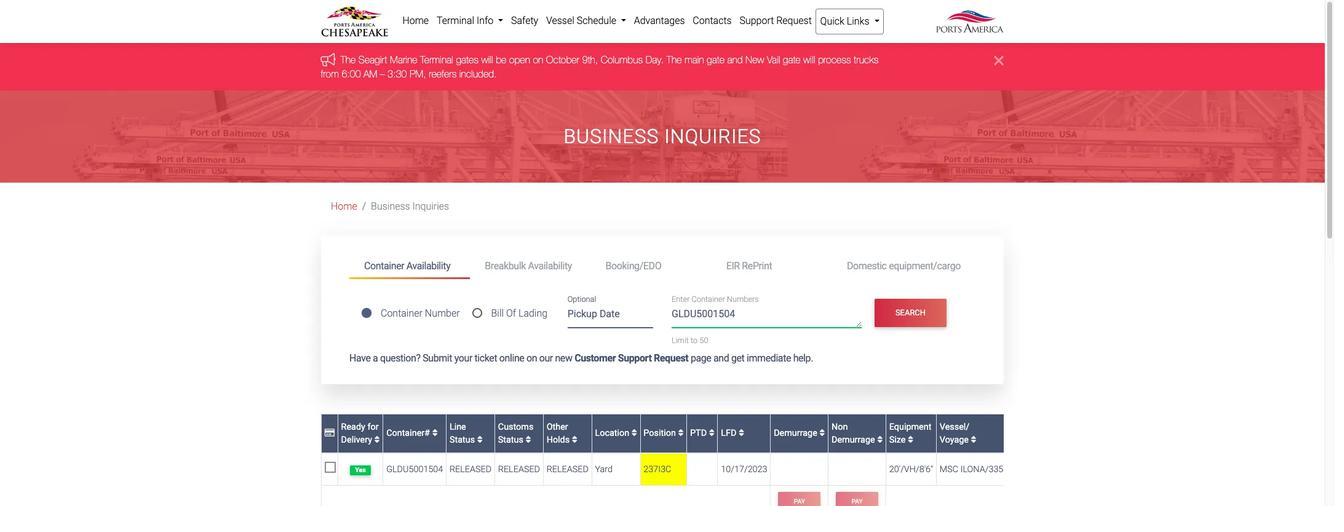 Task type: locate. For each thing, give the bounding box(es) containing it.
and left get
[[714, 352, 729, 364]]

safety link
[[507, 9, 542, 33]]

the seagirt marine terminal gates will be open on october 9th, columbus day. the main gate and new vail gate will process trucks from 6:00 am – 3:30 pm, reefers included. link
[[321, 54, 879, 79]]

status for customs
[[498, 435, 524, 446]]

0 horizontal spatial gate
[[707, 54, 725, 65]]

sort image down equipment
[[908, 436, 914, 445]]

gate right main
[[707, 54, 725, 65]]

1 horizontal spatial demurrage
[[832, 435, 875, 446]]

availability for breakbulk availability
[[528, 260, 572, 272]]

0 vertical spatial inquiries
[[665, 125, 761, 148]]

1 horizontal spatial business
[[564, 125, 659, 148]]

sort image inside the position link
[[678, 429, 684, 438]]

–
[[380, 68, 385, 79]]

1 horizontal spatial request
[[777, 15, 812, 26]]

immediate
[[747, 352, 791, 364]]

vail
[[767, 54, 781, 65]]

eir reprint
[[726, 260, 772, 272]]

container number
[[381, 308, 460, 319]]

support up new
[[740, 15, 774, 26]]

page
[[691, 352, 711, 364]]

1 horizontal spatial will
[[804, 54, 816, 65]]

1 vertical spatial terminal
[[421, 54, 454, 65]]

and left new
[[728, 54, 743, 65]]

lfd link
[[721, 428, 744, 439]]

status down customs
[[498, 435, 524, 446]]

0 vertical spatial and
[[728, 54, 743, 65]]

sort image up 10/17/2023 in the right bottom of the page
[[739, 429, 744, 438]]

your
[[454, 352, 472, 364]]

status inside customs status
[[498, 435, 524, 446]]

booking/edo link
[[591, 255, 712, 277]]

sort image left the position
[[632, 429, 637, 438]]

0 vertical spatial business inquiries
[[564, 125, 761, 148]]

open
[[510, 54, 531, 65]]

sort image right holds
[[572, 436, 578, 445]]

and
[[728, 54, 743, 65], [714, 352, 729, 364]]

non demurrage
[[832, 422, 877, 446]]

container availability link
[[349, 255, 470, 279]]

sort image down 'for'
[[374, 436, 380, 445]]

lading
[[519, 308, 548, 319]]

status for line
[[450, 435, 475, 446]]

terminal left info
[[437, 15, 474, 26]]

0 horizontal spatial request
[[654, 352, 689, 364]]

released down holds
[[547, 464, 589, 475]]

msc
[[940, 464, 959, 475]]

gates
[[456, 54, 479, 65]]

1 vertical spatial and
[[714, 352, 729, 364]]

availability right breakbulk
[[528, 260, 572, 272]]

status inside line status
[[450, 435, 475, 446]]

bill of lading
[[491, 308, 548, 319]]

1 horizontal spatial home link
[[399, 9, 433, 33]]

am
[[364, 68, 378, 79]]

demurrage down "non"
[[832, 435, 875, 446]]

released
[[450, 464, 492, 475], [498, 464, 540, 475], [547, 464, 589, 475]]

support
[[740, 15, 774, 26], [618, 352, 652, 364]]

safety
[[511, 15, 538, 26]]

sort image left size
[[877, 436, 883, 445]]

the right day.
[[667, 54, 682, 65]]

process
[[818, 54, 852, 65]]

for
[[368, 422, 379, 432]]

0 vertical spatial container
[[364, 260, 404, 272]]

customs status
[[498, 422, 534, 446]]

1 vertical spatial home link
[[331, 201, 357, 212]]

sort image
[[432, 429, 438, 438], [632, 429, 637, 438], [374, 436, 380, 445], [572, 436, 578, 445], [877, 436, 883, 445], [908, 436, 914, 445]]

1 the from the left
[[341, 54, 356, 65]]

1 horizontal spatial business inquiries
[[564, 125, 761, 148]]

availability
[[407, 260, 451, 272], [528, 260, 572, 272]]

1 horizontal spatial inquiries
[[665, 125, 761, 148]]

vessel/
[[940, 422, 970, 432]]

container
[[364, 260, 404, 272], [692, 295, 725, 304], [381, 308, 423, 319]]

container up "container number"
[[364, 260, 404, 272]]

2 will from the left
[[804, 54, 816, 65]]

breakbulk availability
[[485, 260, 572, 272]]

1 horizontal spatial home
[[403, 15, 429, 26]]

0 horizontal spatial home
[[331, 201, 357, 212]]

close image
[[995, 53, 1004, 68]]

0 horizontal spatial inquiries
[[413, 201, 449, 212]]

2 gate from the left
[[783, 54, 801, 65]]

sort image
[[678, 429, 684, 438], [709, 429, 715, 438], [739, 429, 744, 438], [820, 429, 825, 438], [477, 436, 483, 445], [526, 436, 531, 445], [971, 436, 977, 445]]

1 horizontal spatial status
[[498, 435, 524, 446]]

demurrage left "non"
[[774, 428, 820, 439]]

1 horizontal spatial the
[[667, 54, 682, 65]]

holds
[[547, 435, 570, 446]]

trucks
[[854, 54, 879, 65]]

sort image left ptd
[[678, 429, 684, 438]]

other holds
[[547, 422, 572, 446]]

home for home link to the left
[[331, 201, 357, 212]]

terminal up reefers
[[421, 54, 454, 65]]

1 horizontal spatial released
[[498, 464, 540, 475]]

pm,
[[410, 68, 426, 79]]

container left 'number' on the left bottom of the page
[[381, 308, 423, 319]]

location
[[595, 428, 632, 439]]

0 horizontal spatial availability
[[407, 260, 451, 272]]

released down customs status
[[498, 464, 540, 475]]

support right the customer
[[618, 352, 652, 364]]

sort image left lfd at bottom right
[[709, 429, 715, 438]]

1 vertical spatial business
[[371, 201, 410, 212]]

20'/vh/8'6"
[[889, 464, 933, 475]]

1 vertical spatial support
[[618, 352, 652, 364]]

2 status from the left
[[498, 435, 524, 446]]

be
[[496, 54, 507, 65]]

home link
[[399, 9, 433, 33], [331, 201, 357, 212]]

line status
[[450, 422, 477, 446]]

size
[[889, 435, 906, 446]]

yes
[[355, 466, 366, 474]]

2 vertical spatial container
[[381, 308, 423, 319]]

sort image left "non"
[[820, 429, 825, 438]]

3:30
[[388, 68, 407, 79]]

day.
[[646, 54, 664, 65]]

reprint
[[742, 260, 772, 272]]

number
[[425, 308, 460, 319]]

request down limit
[[654, 352, 689, 364]]

1 horizontal spatial support
[[740, 15, 774, 26]]

terminal inside the seagirt marine terminal gates will be open on october 9th, columbus day. the main gate and new vail gate will process trucks from 6:00 am – 3:30 pm, reefers included.
[[421, 54, 454, 65]]

vessel schedule
[[546, 15, 619, 26]]

container# link
[[386, 428, 438, 439]]

the up 6:00
[[341, 54, 356, 65]]

0 horizontal spatial home link
[[331, 201, 357, 212]]

1 status from the left
[[450, 435, 475, 446]]

0 horizontal spatial support
[[618, 352, 652, 364]]

will left the be
[[482, 54, 494, 65]]

2 horizontal spatial released
[[547, 464, 589, 475]]

of
[[506, 308, 516, 319]]

0 horizontal spatial will
[[482, 54, 494, 65]]

will left 'process' in the right of the page
[[804, 54, 816, 65]]

0 horizontal spatial the
[[341, 54, 356, 65]]

1 horizontal spatial gate
[[783, 54, 801, 65]]

container right enter
[[692, 295, 725, 304]]

on right open
[[533, 54, 544, 65]]

sort image left line
[[432, 429, 438, 438]]

sort image inside lfd 'link'
[[739, 429, 744, 438]]

home for home link to the top
[[403, 15, 429, 26]]

sort image right voyage
[[971, 436, 977, 445]]

sort image inside the ptd link
[[709, 429, 715, 438]]

2 availability from the left
[[528, 260, 572, 272]]

ticket
[[475, 352, 497, 364]]

on
[[533, 54, 544, 65], [527, 352, 537, 364]]

gate
[[707, 54, 725, 65], [783, 54, 801, 65]]

request left quick at the right top of the page
[[777, 15, 812, 26]]

availability up "container number"
[[407, 260, 451, 272]]

container for container availability
[[364, 260, 404, 272]]

line
[[450, 422, 466, 432]]

status down line
[[450, 435, 475, 446]]

0 horizontal spatial status
[[450, 435, 475, 446]]

contacts link
[[689, 9, 736, 33]]

released down line status
[[450, 464, 492, 475]]

yard
[[595, 464, 613, 475]]

0 vertical spatial on
[[533, 54, 544, 65]]

contacts
[[693, 15, 732, 26]]

1 vertical spatial home
[[331, 201, 357, 212]]

sort image inside container# link
[[432, 429, 438, 438]]

breakbulk availability link
[[470, 255, 591, 277]]

have
[[349, 352, 371, 364]]

gate right vail
[[783, 54, 801, 65]]

voyage
[[940, 435, 969, 446]]

position
[[644, 428, 678, 439]]

sort image for other holds
[[572, 436, 578, 445]]

1 vertical spatial business inquiries
[[371, 201, 449, 212]]

bill
[[491, 308, 504, 319]]

1 horizontal spatial availability
[[528, 260, 572, 272]]

0 horizontal spatial released
[[450, 464, 492, 475]]

on left our
[[527, 352, 537, 364]]

enter container numbers
[[672, 295, 759, 304]]

3 released from the left
[[547, 464, 589, 475]]

237i3c
[[644, 464, 671, 475]]

terminal info
[[437, 15, 496, 26]]

lfd
[[721, 428, 739, 439]]

Enter Container Numbers text field
[[672, 307, 862, 328]]

quick
[[820, 15, 845, 27]]

0 vertical spatial home
[[403, 15, 429, 26]]

customer support request link
[[575, 352, 689, 364]]

schedule
[[577, 15, 616, 26]]

eir reprint link
[[712, 255, 832, 277]]

1 availability from the left
[[407, 260, 451, 272]]

status
[[450, 435, 475, 446], [498, 435, 524, 446]]



Task type: describe. For each thing, give the bounding box(es) containing it.
6:00
[[342, 68, 361, 79]]

equipment size
[[889, 422, 932, 446]]

support request link
[[736, 9, 816, 33]]

0 vertical spatial terminal
[[437, 15, 474, 26]]

container for container number
[[381, 308, 423, 319]]

the seagirt marine terminal gates will be open on october 9th, columbus day. the main gate and new vail gate will process trucks from 6:00 am – 3:30 pm, reefers included.
[[321, 54, 879, 79]]

demurrage link
[[774, 428, 825, 439]]

columbus
[[601, 54, 643, 65]]

links
[[847, 15, 870, 27]]

vessel schedule link
[[542, 9, 630, 33]]

sort image inside demurrage link
[[820, 429, 825, 438]]

1 vertical spatial container
[[692, 295, 725, 304]]

advantages
[[634, 15, 685, 26]]

question?
[[380, 352, 421, 364]]

support request
[[740, 15, 812, 26]]

limit
[[672, 336, 689, 345]]

0 vertical spatial business
[[564, 125, 659, 148]]

non
[[832, 422, 848, 432]]

help.
[[793, 352, 813, 364]]

0 horizontal spatial business inquiries
[[371, 201, 449, 212]]

ready for delivery
[[341, 422, 379, 446]]

advantages link
[[630, 9, 689, 33]]

9th,
[[583, 54, 598, 65]]

1 vertical spatial inquiries
[[413, 201, 449, 212]]

numbers
[[727, 295, 759, 304]]

october
[[546, 54, 580, 65]]

domestic equipment/cargo
[[847, 260, 961, 272]]

gldu5001504
[[386, 464, 443, 475]]

vessel
[[546, 15, 574, 26]]

to
[[691, 336, 698, 345]]

2 released from the left
[[498, 464, 540, 475]]

seagirt
[[359, 54, 388, 65]]

other
[[547, 422, 568, 432]]

sort image inside location link
[[632, 429, 637, 438]]

our
[[539, 352, 553, 364]]

ptd
[[690, 428, 709, 439]]

0 vertical spatial request
[[777, 15, 812, 26]]

msc ilona/335r
[[940, 464, 1009, 475]]

optional
[[568, 295, 596, 304]]

Optional text field
[[568, 304, 653, 328]]

2 the from the left
[[667, 54, 682, 65]]

enter
[[672, 295, 690, 304]]

bullhorn image
[[321, 53, 341, 66]]

sort image for equipment size
[[908, 436, 914, 445]]

on inside the seagirt marine terminal gates will be open on october 9th, columbus day. the main gate and new vail gate will process trucks from 6:00 am – 3:30 pm, reefers included.
[[533, 54, 544, 65]]

0 vertical spatial home link
[[399, 9, 433, 33]]

new
[[746, 54, 765, 65]]

customs
[[498, 422, 534, 432]]

breakbulk
[[485, 260, 526, 272]]

booking/edo
[[606, 260, 662, 272]]

availability for container availability
[[407, 260, 451, 272]]

position link
[[644, 428, 684, 439]]

search
[[896, 308, 926, 318]]

0 horizontal spatial demurrage
[[774, 428, 820, 439]]

have a question? submit your ticket online on our new customer support request page and get immediate help.
[[349, 352, 813, 364]]

ilona/335r
[[961, 464, 1009, 475]]

get
[[731, 352, 745, 364]]

sort image for non demurrage
[[877, 436, 883, 445]]

quick links link
[[816, 9, 884, 34]]

delivery
[[341, 435, 372, 446]]

domestic equipment/cargo link
[[832, 255, 976, 277]]

1 released from the left
[[450, 464, 492, 475]]

and inside the seagirt marine terminal gates will be open on october 9th, columbus day. the main gate and new vail gate will process trucks from 6:00 am – 3:30 pm, reefers included.
[[728, 54, 743, 65]]

1 vertical spatial on
[[527, 352, 537, 364]]

sort image for ready for delivery
[[374, 436, 380, 445]]

reefers
[[429, 68, 457, 79]]

demurrage inside non demurrage
[[832, 435, 875, 446]]

1 gate from the left
[[707, 54, 725, 65]]

equipment
[[889, 422, 932, 432]]

quick links
[[820, 15, 872, 27]]

equipment/cargo
[[889, 260, 961, 272]]

sort image left customs status
[[477, 436, 483, 445]]

container#
[[386, 428, 432, 439]]

ready
[[341, 422, 365, 432]]

50
[[700, 336, 708, 345]]

from
[[321, 68, 339, 79]]

limit to 50
[[672, 336, 708, 345]]

the seagirt marine terminal gates will be open on october 9th, columbus day. the main gate and new vail gate will process trucks from 6:00 am – 3:30 pm, reefers included. alert
[[0, 43, 1325, 91]]

search button
[[875, 299, 947, 327]]

credit card image
[[325, 429, 335, 438]]

1 will from the left
[[482, 54, 494, 65]]

container availability
[[364, 260, 451, 272]]

online
[[499, 352, 524, 364]]

0 horizontal spatial business
[[371, 201, 410, 212]]

submit
[[423, 352, 452, 364]]

location link
[[595, 428, 637, 439]]

included.
[[460, 68, 497, 79]]

main
[[685, 54, 705, 65]]

10/17/2023
[[721, 464, 768, 475]]

sort image down customs
[[526, 436, 531, 445]]

ptd link
[[690, 428, 715, 439]]

1 vertical spatial request
[[654, 352, 689, 364]]

info
[[477, 15, 494, 26]]

0 vertical spatial support
[[740, 15, 774, 26]]



Task type: vqa. For each thing, say whether or not it's contained in the screenshot.
Facility Info "link"
no



